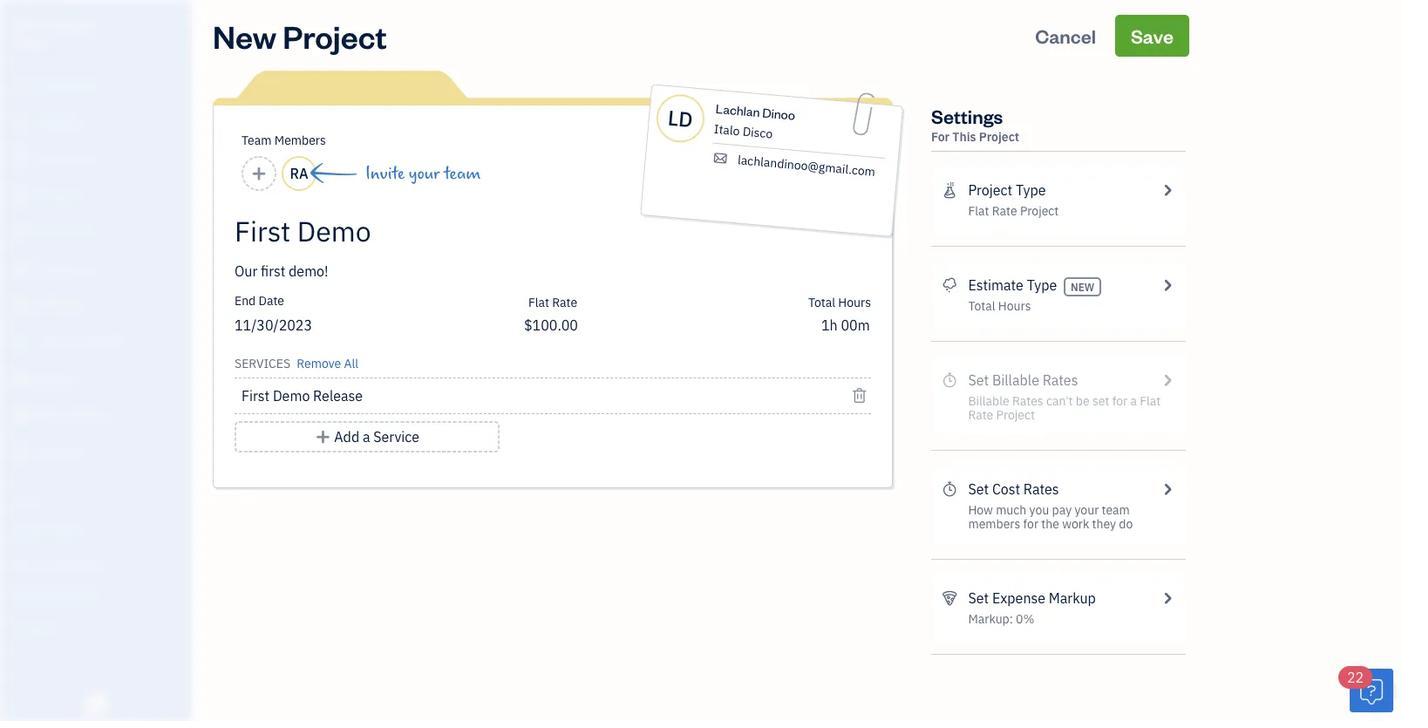 Task type: describe. For each thing, give the bounding box(es) containing it.
services remove all
[[235, 355, 358, 372]]

1 horizontal spatial team
[[242, 132, 272, 148]]

type for estimate type
[[1027, 276, 1057, 294]]

End date in  format text field
[[235, 316, 447, 335]]

0 vertical spatial members
[[275, 132, 326, 148]]

0 horizontal spatial total hours
[[808, 294, 871, 310]]

project image
[[11, 297, 32, 315]]

1 horizontal spatial total hours
[[969, 298, 1031, 314]]

apps link
[[4, 484, 187, 515]]

expense
[[992, 589, 1046, 608]]

set for set expense markup
[[969, 589, 989, 608]]

they
[[1093, 516, 1116, 532]]

ruby
[[14, 16, 44, 33]]

flat rate
[[529, 294, 577, 310]]

Amount (USD) text field
[[524, 316, 579, 335]]

save button
[[1115, 15, 1190, 57]]

flat for flat rate project
[[969, 203, 989, 219]]

remove
[[297, 355, 341, 372]]

bank
[[13, 588, 38, 603]]

main element
[[0, 0, 236, 721]]

dinoo
[[762, 104, 796, 123]]

team inside "link"
[[13, 524, 41, 538]]

invite
[[365, 164, 405, 183]]

markup: 0%
[[969, 611, 1035, 627]]

oranges
[[47, 16, 96, 33]]

all
[[344, 355, 358, 372]]

team members inside "link"
[[13, 524, 89, 538]]

disco
[[742, 123, 774, 142]]

ld
[[667, 104, 694, 133]]

0 horizontal spatial your
[[409, 164, 440, 183]]

Project Name text field
[[235, 214, 714, 249]]

freshbooks image
[[82, 693, 110, 714]]

service
[[374, 428, 420, 446]]

settings link
[[4, 613, 187, 644]]

22
[[1348, 669, 1364, 687]]

payment image
[[11, 224, 32, 242]]

set for set cost rates
[[969, 480, 989, 498]]

first
[[242, 387, 270, 405]]

team inside how much you pay your team members for the work they do
[[1102, 502, 1130, 518]]

estimates image
[[942, 275, 958, 296]]

your inside how much you pay your team members for the work they do
[[1075, 502, 1099, 518]]

0 vertical spatial team members
[[242, 132, 326, 148]]

flat rate project
[[969, 203, 1059, 219]]

lachlan
[[716, 100, 761, 120]]

demo
[[273, 387, 310, 405]]

and
[[42, 556, 61, 570]]

bank connections link
[[4, 581, 187, 611]]

date
[[259, 293, 284, 309]]

set cost rates
[[969, 480, 1059, 498]]

money image
[[11, 371, 32, 388]]

items
[[13, 556, 40, 570]]

end
[[235, 293, 256, 309]]

rate for flat rate project
[[992, 203, 1018, 219]]

0 horizontal spatial team
[[444, 164, 481, 183]]

chevronright image for set cost rates
[[1160, 479, 1176, 500]]

how
[[969, 502, 993, 518]]

lachlandinoo@gmail.com
[[737, 152, 876, 180]]

rate for flat rate
[[552, 294, 577, 310]]

new project
[[213, 15, 387, 56]]

remove project service image
[[852, 386, 868, 406]]

save
[[1131, 23, 1174, 48]]

chevronright image for set expense markup
[[1160, 588, 1176, 609]]

timer image
[[11, 334, 32, 352]]

first demo release
[[242, 387, 363, 405]]



Task type: locate. For each thing, give the bounding box(es) containing it.
1 horizontal spatial services
[[235, 355, 290, 372]]

chevronright image for estimate type
[[1160, 275, 1176, 296]]

flat for flat rate
[[529, 294, 549, 310]]

members up ra
[[275, 132, 326, 148]]

0 horizontal spatial settings
[[13, 621, 53, 635]]

22 button
[[1339, 666, 1394, 713]]

services up first
[[235, 355, 290, 372]]

envelope image
[[711, 151, 730, 166]]

0 horizontal spatial flat
[[529, 294, 549, 310]]

total
[[808, 294, 836, 310], [969, 298, 996, 314]]

type for project type
[[1016, 181, 1046, 199]]

chevronright image
[[1160, 180, 1176, 201]]

team
[[242, 132, 272, 148], [13, 524, 41, 538]]

Project Description text field
[[235, 261, 714, 282]]

invite your team
[[365, 164, 481, 183]]

client image
[[11, 114, 32, 132]]

settings for this project
[[932, 103, 1020, 145]]

set
[[969, 480, 989, 498], [969, 589, 989, 608]]

1 vertical spatial team members
[[13, 524, 89, 538]]

rate up amount (usd) text box
[[552, 294, 577, 310]]

plus image
[[315, 427, 331, 447]]

flat up amount (usd) text box
[[529, 294, 549, 310]]

type
[[1016, 181, 1046, 199], [1027, 276, 1057, 294]]

settings up this
[[932, 103, 1003, 128]]

items and services link
[[4, 549, 187, 579]]

0 horizontal spatial members
[[43, 524, 89, 538]]

2 set from the top
[[969, 589, 989, 608]]

1 horizontal spatial members
[[275, 132, 326, 148]]

add
[[334, 428, 360, 446]]

cost
[[992, 480, 1021, 498]]

0%
[[1016, 611, 1035, 627]]

1 vertical spatial settings
[[13, 621, 53, 635]]

a
[[363, 428, 370, 446]]

0 horizontal spatial services
[[63, 556, 105, 570]]

flat down project type on the right top
[[969, 203, 989, 219]]

Hourly Budget text field
[[822, 316, 871, 335]]

total hours down estimate
[[969, 298, 1031, 314]]

1 horizontal spatial team
[[1102, 502, 1130, 518]]

0 vertical spatial team
[[444, 164, 481, 183]]

0 vertical spatial settings
[[932, 103, 1003, 128]]

team members up and
[[13, 524, 89, 538]]

your
[[409, 164, 440, 183], [1075, 502, 1099, 518]]

rates
[[1024, 480, 1059, 498]]

project type
[[969, 181, 1046, 199]]

team up project name text field
[[444, 164, 481, 183]]

1 set from the top
[[969, 480, 989, 498]]

1 vertical spatial rate
[[552, 294, 577, 310]]

project inside settings for this project
[[979, 129, 1020, 145]]

your right the pay
[[1075, 502, 1099, 518]]

do
[[1119, 516, 1133, 532]]

report image
[[11, 444, 32, 461]]

hours down the estimate type
[[999, 298, 1031, 314]]

3 chevronright image from the top
[[1160, 588, 1176, 609]]

0 horizontal spatial total
[[808, 294, 836, 310]]

chevronright image
[[1160, 275, 1176, 296], [1160, 479, 1176, 500], [1160, 588, 1176, 609]]

1 horizontal spatial team members
[[242, 132, 326, 148]]

set expense markup
[[969, 589, 1096, 608]]

apps
[[13, 492, 39, 506]]

hours up hourly budget text field
[[839, 294, 871, 310]]

0 vertical spatial set
[[969, 480, 989, 498]]

hours
[[839, 294, 871, 310], [999, 298, 1031, 314]]

italo
[[714, 121, 741, 139]]

the
[[1042, 516, 1060, 532]]

1 vertical spatial members
[[43, 524, 89, 538]]

1 vertical spatial chevronright image
[[1160, 479, 1176, 500]]

lachlan dinoo italo disco
[[714, 100, 796, 142]]

services right and
[[63, 556, 105, 570]]

1 vertical spatial your
[[1075, 502, 1099, 518]]

much
[[996, 502, 1027, 518]]

1 vertical spatial type
[[1027, 276, 1057, 294]]

team up the items
[[13, 524, 41, 538]]

expenses image
[[942, 588, 958, 609]]

rate down project type on the right top
[[992, 203, 1018, 219]]

connections
[[40, 588, 102, 603]]

estimate
[[969, 276, 1024, 294]]

team up add team member "image"
[[242, 132, 272, 148]]

1 vertical spatial team
[[1102, 502, 1130, 518]]

1 vertical spatial services
[[63, 556, 105, 570]]

0 horizontal spatial team
[[13, 524, 41, 538]]

members inside "link"
[[43, 524, 89, 538]]

services inside items and services link
[[63, 556, 105, 570]]

2 vertical spatial chevronright image
[[1160, 588, 1176, 609]]

settings inside settings for this project
[[932, 103, 1003, 128]]

rate
[[992, 203, 1018, 219], [552, 294, 577, 310]]

1 horizontal spatial rate
[[992, 203, 1018, 219]]

1 horizontal spatial hours
[[999, 298, 1031, 314]]

settings for settings for this project
[[932, 103, 1003, 128]]

total hours up hourly budget text field
[[808, 294, 871, 310]]

team right 'work'
[[1102, 502, 1130, 518]]

owner
[[14, 34, 49, 49]]

0 horizontal spatial rate
[[552, 294, 577, 310]]

0 vertical spatial type
[[1016, 181, 1046, 199]]

team members up ra
[[242, 132, 326, 148]]

estimate type
[[969, 276, 1057, 294]]

1 vertical spatial flat
[[529, 294, 549, 310]]

team members link
[[4, 516, 187, 547]]

for
[[932, 129, 950, 145]]

1 horizontal spatial settings
[[932, 103, 1003, 128]]

flat
[[969, 203, 989, 219], [529, 294, 549, 310]]

add a service button
[[235, 421, 500, 453]]

this
[[953, 129, 977, 145]]

1 horizontal spatial your
[[1075, 502, 1099, 518]]

cancel button
[[1020, 15, 1112, 57]]

type up flat rate project
[[1016, 181, 1046, 199]]

resource center badge image
[[1350, 669, 1394, 713]]

your right invite
[[409, 164, 440, 183]]

0 vertical spatial team
[[242, 132, 272, 148]]

end date
[[235, 293, 284, 309]]

bank connections
[[13, 588, 102, 603]]

new
[[1071, 280, 1095, 294]]

add team member image
[[251, 163, 267, 184]]

items and services
[[13, 556, 105, 570]]

2 chevronright image from the top
[[1160, 479, 1176, 500]]

1 vertical spatial team
[[13, 524, 41, 538]]

chart image
[[11, 407, 32, 425]]

1 horizontal spatial total
[[969, 298, 996, 314]]

team
[[444, 164, 481, 183], [1102, 502, 1130, 518]]

1 horizontal spatial flat
[[969, 203, 989, 219]]

markup
[[1049, 589, 1096, 608]]

markup:
[[969, 611, 1013, 627]]

work
[[1063, 516, 1090, 532]]

1 vertical spatial set
[[969, 589, 989, 608]]

new
[[213, 15, 277, 56]]

total down estimate
[[969, 298, 996, 314]]

add a service
[[334, 428, 420, 446]]

remove all button
[[293, 350, 358, 374]]

release
[[313, 387, 363, 405]]

services
[[235, 355, 290, 372], [63, 556, 105, 570]]

settings down bank
[[13, 621, 53, 635]]

ruby oranges owner
[[14, 16, 96, 49]]

project
[[283, 15, 387, 56], [979, 129, 1020, 145], [969, 181, 1013, 199], [1020, 203, 1059, 219]]

set up markup:
[[969, 589, 989, 608]]

members
[[969, 516, 1021, 532]]

cancel
[[1035, 23, 1096, 48]]

settings inside main 'element'
[[13, 621, 53, 635]]

timetracking image
[[942, 479, 958, 500]]

expense image
[[11, 261, 32, 278]]

projects image
[[942, 180, 958, 201]]

total hours
[[808, 294, 871, 310], [969, 298, 1031, 314]]

pay
[[1052, 502, 1072, 518]]

0 vertical spatial rate
[[992, 203, 1018, 219]]

0 horizontal spatial hours
[[839, 294, 871, 310]]

members up "items and services" at the bottom left of page
[[43, 524, 89, 538]]

how much you pay your team members for the work they do
[[969, 502, 1133, 532]]

you
[[1030, 502, 1050, 518]]

0 vertical spatial chevronright image
[[1160, 275, 1176, 296]]

dashboard image
[[11, 78, 32, 95]]

settings
[[932, 103, 1003, 128], [13, 621, 53, 635]]

ra
[[290, 164, 308, 183]]

members
[[275, 132, 326, 148], [43, 524, 89, 538]]

type left "new"
[[1027, 276, 1057, 294]]

settings for settings
[[13, 621, 53, 635]]

1 chevronright image from the top
[[1160, 275, 1176, 296]]

0 horizontal spatial team members
[[13, 524, 89, 538]]

set up how
[[969, 480, 989, 498]]

team members
[[242, 132, 326, 148], [13, 524, 89, 538]]

total up hourly budget text field
[[808, 294, 836, 310]]

0 vertical spatial flat
[[969, 203, 989, 219]]

for
[[1024, 516, 1039, 532]]

0 vertical spatial your
[[409, 164, 440, 183]]

estimate image
[[11, 151, 32, 168]]

0 vertical spatial services
[[235, 355, 290, 372]]

invoice image
[[11, 188, 32, 205]]



Task type: vqa. For each thing, say whether or not it's contained in the screenshot.
Trial Balance PWAU For Jan 1, 2023 - Dec 31, 2023 balance
no



